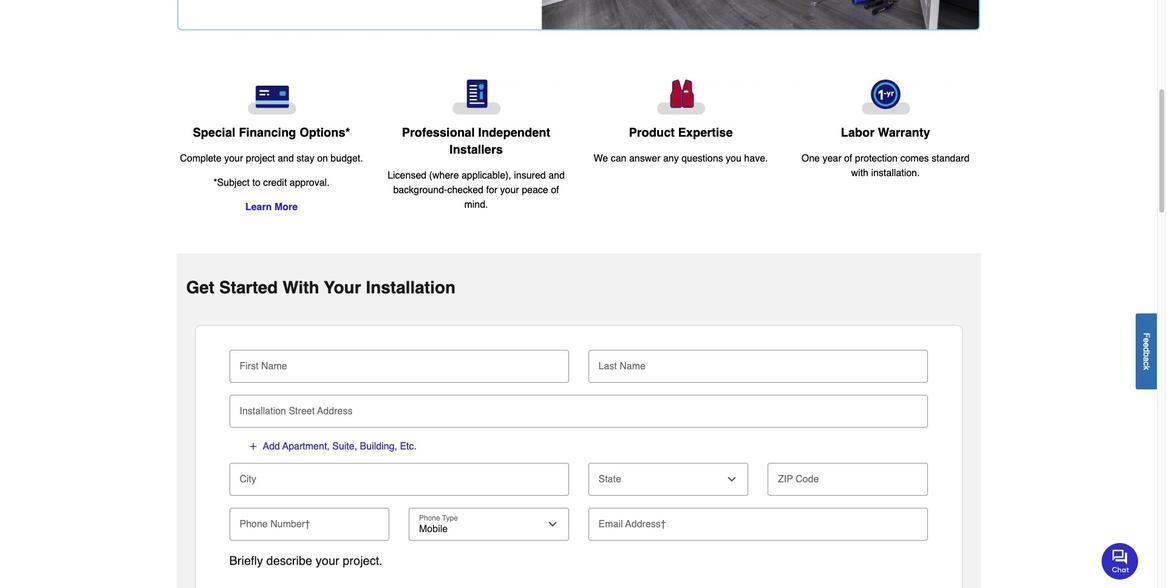 Task type: locate. For each thing, give the bounding box(es) containing it.
number†
[[271, 519, 311, 530]]

any
[[664, 153, 679, 164]]

City text field
[[234, 463, 564, 490]]

your
[[324, 278, 361, 297]]

on
[[317, 153, 328, 164]]

Email Address† text field
[[593, 508, 923, 535]]

one year of protection comes standard with installation.
[[802, 153, 970, 179]]

1 horizontal spatial of
[[845, 153, 853, 164]]

licensed
[[388, 170, 427, 181]]

e up b
[[1142, 343, 1152, 347]]

insured
[[514, 170, 546, 181]]

a blue 1-year labor warranty icon. image
[[793, 80, 979, 115]]

your left project.
[[316, 554, 339, 568]]

applicable),
[[462, 170, 512, 181]]

0 horizontal spatial of
[[551, 185, 559, 196]]

first name
[[240, 361, 287, 372]]

mind.
[[465, 199, 488, 210]]

expertise
[[678, 126, 733, 140]]

1 vertical spatial your
[[500, 185, 519, 196]]

0 vertical spatial and
[[278, 153, 294, 164]]

and
[[278, 153, 294, 164], [549, 170, 565, 181]]

zip
[[778, 474, 793, 485]]

and right insured
[[549, 170, 565, 181]]

email
[[599, 519, 623, 530]]

have.
[[745, 153, 768, 164]]

year
[[823, 153, 842, 164]]

with
[[283, 278, 319, 297]]

etc.
[[400, 441, 417, 452]]

budget.
[[331, 153, 363, 164]]

of right peace
[[551, 185, 559, 196]]

more
[[275, 202, 298, 213]]

add apartment, suite, building, etc.
[[263, 441, 417, 452]]

city
[[240, 474, 256, 485]]

your up *subject
[[224, 153, 243, 164]]

c
[[1142, 361, 1152, 366]]

f e e d b a c k
[[1142, 333, 1152, 370]]

answer
[[629, 153, 661, 164]]

0 vertical spatial of
[[845, 153, 853, 164]]

name right first
[[261, 361, 287, 372]]

professional
[[402, 126, 475, 140]]

name for last name
[[620, 361, 646, 372]]

one
[[802, 153, 820, 164]]

1 vertical spatial and
[[549, 170, 565, 181]]

labor
[[841, 126, 875, 140]]

project.
[[343, 554, 383, 568]]

can
[[611, 153, 627, 164]]

you
[[726, 153, 742, 164]]

chat invite button image
[[1102, 542, 1139, 579]]

suite,
[[333, 441, 357, 452]]

d
[[1142, 347, 1152, 352]]

briefly
[[229, 554, 263, 568]]

describe
[[267, 554, 312, 568]]

2 name from the left
[[620, 361, 646, 372]]

e up d
[[1142, 338, 1152, 343]]

0 horizontal spatial and
[[278, 153, 294, 164]]

complete
[[180, 153, 222, 164]]

a lowe's red vest icon. image
[[589, 80, 774, 115]]

and left stay
[[278, 153, 294, 164]]

name
[[261, 361, 287, 372], [620, 361, 646, 372]]

address
[[317, 406, 353, 417]]

your
[[224, 153, 243, 164], [500, 185, 519, 196], [316, 554, 339, 568]]

and inside licensed (where applicable), insured and background-checked for your peace of mind.
[[549, 170, 565, 181]]

2 vertical spatial your
[[316, 554, 339, 568]]

installation
[[366, 278, 456, 297], [240, 406, 286, 417]]

1 horizontal spatial your
[[316, 554, 339, 568]]

installation.
[[872, 168, 920, 179]]

product
[[629, 126, 675, 140]]

briefly describe your project.
[[229, 554, 383, 568]]

of inside 'one year of protection comes standard with installation.'
[[845, 153, 853, 164]]

1 horizontal spatial and
[[549, 170, 565, 181]]

0 vertical spatial installation
[[366, 278, 456, 297]]

independent
[[478, 126, 551, 140]]

0 vertical spatial your
[[224, 153, 243, 164]]

of right year
[[845, 153, 853, 164]]

get
[[186, 278, 215, 297]]

Last Name text field
[[593, 350, 923, 377]]

1 vertical spatial installation
[[240, 406, 286, 417]]

credit
[[263, 178, 287, 189]]

licensed (where applicable), insured and background-checked for your peace of mind.
[[388, 170, 565, 210]]

e
[[1142, 338, 1152, 343], [1142, 343, 1152, 347]]

0 horizontal spatial name
[[261, 361, 287, 372]]

2 e from the top
[[1142, 343, 1152, 347]]

Phone Number† text field
[[234, 508, 385, 535]]

1 name from the left
[[261, 361, 287, 372]]

installation street address
[[240, 406, 353, 417]]

peace
[[522, 185, 549, 196]]

1 vertical spatial of
[[551, 185, 559, 196]]

last
[[599, 361, 617, 372]]

product expertise
[[629, 126, 733, 140]]

*subject
[[214, 178, 250, 189]]

last name
[[599, 361, 646, 372]]

questions
[[682, 153, 724, 164]]

1 horizontal spatial name
[[620, 361, 646, 372]]

Installation Street Address text field
[[234, 395, 923, 422]]

name right last
[[620, 361, 646, 372]]

apartment,
[[283, 441, 330, 452]]

plus image
[[248, 442, 258, 452]]

b
[[1142, 352, 1152, 357]]

First Name text field
[[234, 350, 564, 377]]

of
[[845, 153, 853, 164], [551, 185, 559, 196]]

a dark blue credit card icon. image
[[179, 80, 364, 115]]

1 horizontal spatial installation
[[366, 278, 456, 297]]

your right for
[[500, 185, 519, 196]]

add
[[263, 441, 280, 452]]

street
[[289, 406, 315, 417]]

2 horizontal spatial your
[[500, 185, 519, 196]]



Task type: describe. For each thing, give the bounding box(es) containing it.
building,
[[360, 441, 397, 452]]

of inside licensed (where applicable), insured and background-checked for your peace of mind.
[[551, 185, 559, 196]]

f
[[1142, 333, 1152, 338]]

project
[[246, 153, 275, 164]]

started
[[219, 278, 278, 297]]

learn more
[[245, 202, 298, 213]]

name for first name
[[261, 361, 287, 372]]

to
[[252, 178, 261, 189]]

learn more link
[[245, 202, 298, 213]]

*subject to credit approval.
[[214, 178, 330, 189]]

learn
[[245, 202, 272, 213]]

get started with your installation
[[186, 278, 456, 297]]

complete your project and stay on budget.
[[180, 153, 363, 164]]

protection
[[855, 153, 898, 164]]

zip code
[[778, 474, 819, 485]]

standard
[[932, 153, 970, 164]]

approval.
[[290, 178, 330, 189]]

count on us to install your garbage disposal. image
[[177, 0, 981, 31]]

a
[[1142, 357, 1152, 361]]

warranty
[[878, 126, 931, 140]]

0 horizontal spatial your
[[224, 153, 243, 164]]

stay
[[297, 153, 315, 164]]

for
[[486, 185, 498, 196]]

your inside licensed (where applicable), insured and background-checked for your peace of mind.
[[500, 185, 519, 196]]

background-
[[393, 185, 447, 196]]

we can answer any questions you have.
[[594, 153, 768, 164]]

a dark blue background check icon. image
[[384, 80, 569, 115]]

0 horizontal spatial installation
[[240, 406, 286, 417]]

phone
[[240, 519, 268, 530]]

address†
[[626, 519, 666, 530]]

we
[[594, 153, 608, 164]]

financing
[[239, 126, 296, 140]]

(where
[[429, 170, 459, 181]]

add apartment, suite, building, etc. button
[[248, 440, 417, 454]]

installers
[[450, 143, 503, 157]]

options*
[[300, 126, 350, 140]]

labor warranty
[[841, 126, 931, 140]]

k
[[1142, 366, 1152, 370]]

comes
[[901, 153, 929, 164]]

first
[[240, 361, 259, 372]]

checked
[[447, 185, 484, 196]]

phone number†
[[240, 519, 311, 530]]

1 e from the top
[[1142, 338, 1152, 343]]

f e e d b a c k button
[[1136, 313, 1158, 389]]

special
[[193, 126, 236, 140]]

ZIP Code text field
[[773, 463, 923, 490]]

with
[[852, 168, 869, 179]]

email address†
[[599, 519, 666, 530]]

code
[[796, 474, 819, 485]]

professional independent installers
[[402, 126, 551, 157]]

special financing options*
[[193, 126, 350, 140]]



Task type: vqa. For each thing, say whether or not it's contained in the screenshot.
LastName text field
yes



